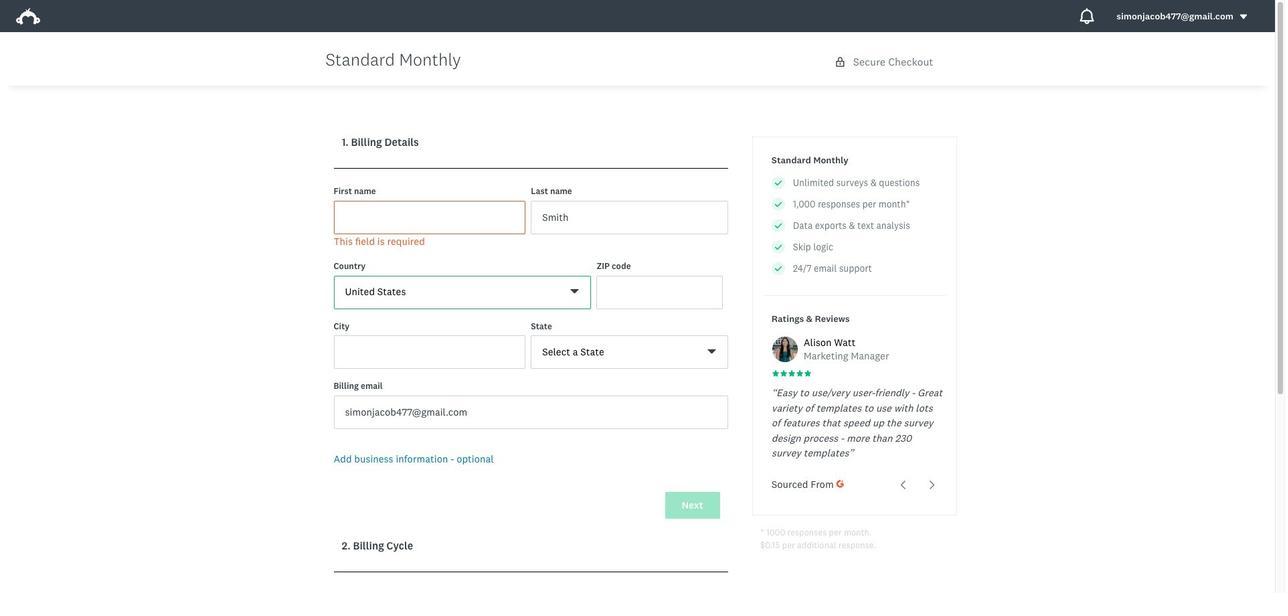 Task type: vqa. For each thing, say whether or not it's contained in the screenshot.
Open menu icon related to second Open menu image from the top
no



Task type: locate. For each thing, give the bounding box(es) containing it.
chevronright image
[[928, 480, 938, 490]]

None text field
[[334, 201, 526, 234]]

None telephone field
[[597, 276, 723, 309]]

None text field
[[531, 201, 729, 234], [334, 336, 526, 369], [334, 395, 729, 429], [531, 201, 729, 234], [334, 336, 526, 369], [334, 395, 729, 429]]

surveymonkey logo image
[[16, 8, 40, 25]]



Task type: describe. For each thing, give the bounding box(es) containing it.
products icon image
[[1080, 8, 1096, 24]]

chevronleft image
[[899, 480, 909, 490]]

dropdown arrow image
[[1240, 12, 1249, 22]]



